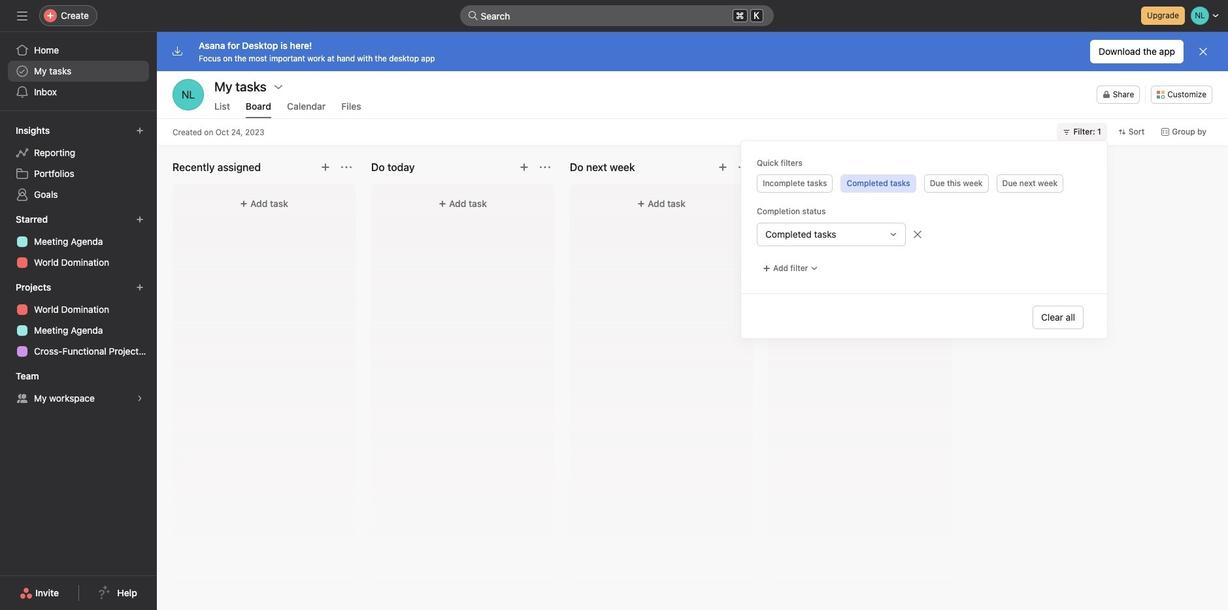 Task type: vqa. For each thing, say whether or not it's contained in the screenshot.
Expand subtask list for the task Make Root Beer Floats icon
no



Task type: locate. For each thing, give the bounding box(es) containing it.
None field
[[460, 5, 774, 26]]

more section actions image
[[341, 162, 352, 173], [739, 162, 750, 173]]

projects element
[[0, 276, 157, 365]]

group
[[757, 223, 1092, 247]]

teams element
[[0, 365, 157, 412]]

1 horizontal spatial more section actions image
[[739, 162, 750, 173]]

2 horizontal spatial add task image
[[718, 162, 729, 173]]

hide sidebar image
[[17, 10, 27, 21]]

1 add task image from the left
[[320, 162, 331, 173]]

add items to starred image
[[136, 216, 144, 224]]

1 horizontal spatial add task image
[[519, 162, 530, 173]]

3 add task image from the left
[[718, 162, 729, 173]]

new project or portfolio image
[[136, 284, 144, 292]]

2 add task image from the left
[[519, 162, 530, 173]]

add task image for 1st more section actions image from the right
[[718, 162, 729, 173]]

starred element
[[0, 208, 157, 276]]

2 more section actions image from the left
[[739, 162, 750, 173]]

0 horizontal spatial more section actions image
[[341, 162, 352, 173]]

0 horizontal spatial add task image
[[320, 162, 331, 173]]

add task image for second more section actions image from the right
[[320, 162, 331, 173]]

add task image
[[320, 162, 331, 173], [519, 162, 530, 173], [718, 162, 729, 173]]



Task type: describe. For each thing, give the bounding box(es) containing it.
view profile settings image
[[173, 79, 204, 111]]

global element
[[0, 32, 157, 111]]

prominent image
[[468, 10, 478, 21]]

see details, my workspace image
[[136, 395, 144, 403]]

remove image
[[913, 230, 923, 240]]

new insights image
[[136, 127, 144, 135]]

1 more section actions image from the left
[[341, 162, 352, 173]]

add task image for more section actions icon at the left of page
[[519, 162, 530, 173]]

insights element
[[0, 119, 157, 208]]

more section actions image
[[540, 162, 551, 173]]

show options image
[[273, 82, 284, 92]]

dismiss image
[[1199, 46, 1209, 57]]

Search tasks, projects, and more text field
[[460, 5, 774, 26]]

add task image
[[917, 162, 927, 173]]



